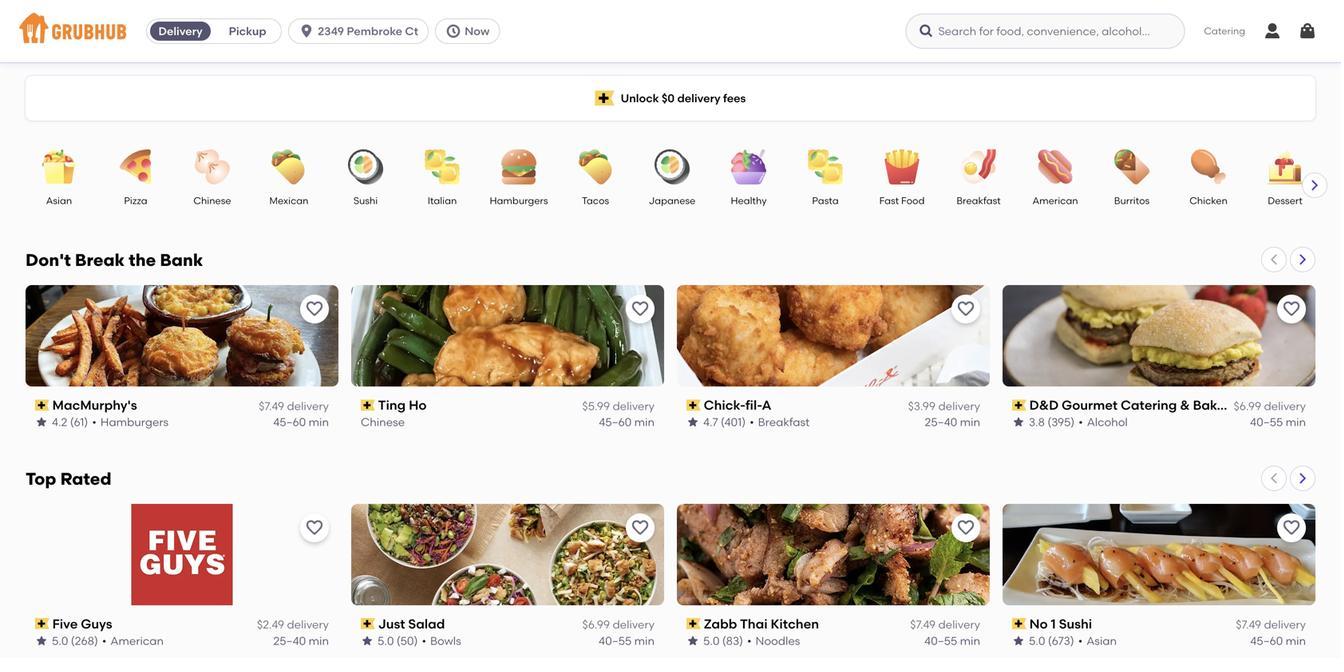Task type: locate. For each thing, give the bounding box(es) containing it.
•
[[92, 415, 97, 429], [750, 415, 755, 429], [1079, 415, 1084, 429], [102, 634, 107, 648], [422, 634, 427, 648], [748, 634, 752, 648], [1079, 634, 1083, 648]]

delivery
[[678, 91, 721, 105], [287, 399, 329, 413], [613, 399, 655, 413], [939, 399, 981, 413], [1265, 399, 1307, 413], [287, 618, 329, 632], [613, 618, 655, 632], [939, 618, 981, 632], [1265, 618, 1307, 632]]

save this restaurant image for macmurphy's
[[305, 300, 324, 319]]

svg image
[[1264, 22, 1283, 41], [299, 23, 315, 39], [446, 23, 462, 39]]

0 horizontal spatial chinese
[[194, 195, 231, 206]]

0 horizontal spatial svg image
[[299, 23, 315, 39]]

thai
[[740, 616, 768, 632]]

top rated
[[26, 469, 112, 489]]

$6.99
[[1234, 399, 1262, 413], [583, 618, 610, 632]]

1 vertical spatial 25–40 min
[[274, 634, 329, 648]]

no 1 sushi logo image
[[1003, 504, 1316, 605]]

sushi right 1
[[1060, 616, 1093, 632]]

1 horizontal spatial asian
[[1087, 634, 1117, 648]]

0 horizontal spatial 25–40
[[274, 634, 306, 648]]

star icon image left 3.8
[[1013, 416, 1026, 429]]

unlock
[[621, 91, 659, 105]]

caret right icon image
[[1309, 179, 1322, 192], [1297, 253, 1310, 266], [1297, 472, 1310, 485]]

chinese down chinese image
[[194, 195, 231, 206]]

25–40 min down $2.49 delivery
[[274, 634, 329, 648]]

chinese down ting
[[361, 415, 405, 429]]

the
[[129, 250, 156, 270]]

0 vertical spatial catering
[[1205, 25, 1246, 37]]

1 horizontal spatial $6.99 delivery
[[1234, 399, 1307, 413]]

pickup
[[229, 24, 266, 38]]

star icon image for d&d gourmet catering & bakery
[[1013, 416, 1026, 429]]

save this restaurant button
[[300, 295, 329, 323], [626, 295, 655, 323], [952, 295, 981, 323], [1278, 295, 1307, 323], [300, 514, 329, 542], [626, 514, 655, 542], [952, 514, 981, 542], [1278, 514, 1307, 542]]

45–60
[[273, 415, 306, 429], [599, 415, 632, 429], [1251, 634, 1284, 648]]

breakfast
[[957, 195, 1001, 206], [759, 415, 810, 429]]

just salad logo image
[[351, 504, 665, 605]]

save this restaurant button for chick-fil-a
[[952, 295, 981, 323]]

$6.99 for d&d gourmet catering & bakery
[[1234, 399, 1262, 413]]

• breakfast
[[750, 415, 810, 429]]

1 horizontal spatial american
[[1033, 195, 1079, 206]]

subscription pass image for no 1 sushi
[[1013, 618, 1027, 630]]

caret left icon image for top rated
[[1268, 472, 1281, 485]]

min
[[309, 415, 329, 429], [635, 415, 655, 429], [961, 415, 981, 429], [1286, 415, 1307, 429], [309, 634, 329, 648], [635, 634, 655, 648], [961, 634, 981, 648], [1286, 634, 1307, 648]]

45–60 min for macmurphy's
[[273, 415, 329, 429]]

min for chick-fil-a
[[961, 415, 981, 429]]

1 horizontal spatial svg image
[[446, 23, 462, 39]]

2 horizontal spatial 45–60
[[1251, 634, 1284, 648]]

save this restaurant image for just salad
[[631, 518, 650, 537]]

subscription pass image for zabb thai kitchen
[[687, 618, 701, 630]]

1
[[1051, 616, 1057, 632]]

0 vertical spatial american
[[1033, 195, 1079, 206]]

1 horizontal spatial $6.99
[[1234, 399, 1262, 413]]

2 caret left icon image from the top
[[1268, 472, 1281, 485]]

star icon image left 5.0 (83)
[[687, 635, 700, 647]]

0 vertical spatial breakfast
[[957, 195, 1001, 206]]

2349
[[318, 24, 344, 38]]

$5.99
[[583, 399, 610, 413]]

• for five guys
[[102, 634, 107, 648]]

chinese
[[194, 195, 231, 206], [361, 415, 405, 429]]

• american
[[102, 634, 164, 648]]

5.0 down five
[[52, 634, 68, 648]]

2 horizontal spatial 40–55 min
[[1251, 415, 1307, 429]]

1 horizontal spatial 25–40
[[925, 415, 958, 429]]

1 vertical spatial caret left icon image
[[1268, 472, 1281, 485]]

star icon image
[[35, 416, 48, 429], [687, 416, 700, 429], [1013, 416, 1026, 429], [35, 635, 48, 647], [361, 635, 374, 647], [687, 635, 700, 647], [1013, 635, 1026, 647]]

delivery for zabb thai kitchen
[[939, 618, 981, 632]]

1 vertical spatial caret right icon image
[[1297, 253, 1310, 266]]

45–60 for no 1 sushi
[[1251, 634, 1284, 648]]

$7.49 delivery for zabb thai kitchen
[[911, 618, 981, 632]]

0 vertical spatial $6.99
[[1234, 399, 1262, 413]]

catering inside button
[[1205, 25, 1246, 37]]

(83)
[[723, 634, 744, 648]]

3 5.0 from the left
[[704, 634, 720, 648]]

chick-fil-a
[[704, 397, 772, 413]]

2 5.0 from the left
[[378, 634, 394, 648]]

subscription pass image left zabb
[[687, 618, 701, 630]]

breakfast down a
[[759, 415, 810, 429]]

min for ting ho
[[635, 415, 655, 429]]

asian right (673)
[[1087, 634, 1117, 648]]

0 vertical spatial 25–40 min
[[925, 415, 981, 429]]

mexican image
[[261, 149, 317, 185]]

japanese image
[[645, 149, 701, 185]]

5.0 (673)
[[1030, 634, 1075, 648]]

25–40
[[925, 415, 958, 429], [274, 634, 306, 648]]

american down american image on the top right of page
[[1033, 195, 1079, 206]]

40–55
[[1251, 415, 1284, 429], [599, 634, 632, 648], [925, 634, 958, 648]]

top
[[26, 469, 56, 489]]

2 horizontal spatial $7.49
[[1237, 618, 1262, 632]]

0 vertical spatial caret right icon image
[[1309, 179, 1322, 192]]

star icon image for no 1 sushi
[[1013, 635, 1026, 647]]

25–40 min down '$3.99 delivery' in the bottom right of the page
[[925, 415, 981, 429]]

• down gourmet
[[1079, 415, 1084, 429]]

fast food image
[[875, 149, 931, 185]]

fil-
[[746, 397, 762, 413]]

macmurphy's logo image
[[26, 285, 339, 387]]

save this restaurant image
[[305, 300, 324, 319], [631, 300, 650, 319], [957, 300, 976, 319], [631, 518, 650, 537]]

sushi
[[354, 195, 378, 206], [1060, 616, 1093, 632]]

star icon image left 4.2
[[35, 416, 48, 429]]

0 horizontal spatial $6.99
[[583, 618, 610, 632]]

• right the (61)
[[92, 415, 97, 429]]

$6.99 for just salad
[[583, 618, 610, 632]]

star icon image left 5.0 (50)
[[361, 635, 374, 647]]

2349 pembroke ct
[[318, 24, 419, 38]]

0 horizontal spatial $7.49
[[259, 399, 284, 413]]

0 vertical spatial asian
[[46, 195, 72, 206]]

hamburgers
[[490, 195, 548, 206], [101, 415, 169, 429]]

2 horizontal spatial svg image
[[1264, 22, 1283, 41]]

1 horizontal spatial 40–55
[[925, 634, 958, 648]]

0 vertical spatial $6.99 delivery
[[1234, 399, 1307, 413]]

• down fil-
[[750, 415, 755, 429]]

min for zabb thai kitchen
[[961, 634, 981, 648]]

&
[[1181, 397, 1191, 413]]

save this restaurant button for d&d gourmet catering & bakery
[[1278, 295, 1307, 323]]

40–55 min for kitchen
[[925, 634, 981, 648]]

1 horizontal spatial 40–55 min
[[925, 634, 981, 648]]

$7.49 delivery for no 1 sushi
[[1237, 618, 1307, 632]]

asian down asian image
[[46, 195, 72, 206]]

5.0
[[52, 634, 68, 648], [378, 634, 394, 648], [704, 634, 720, 648], [1030, 634, 1046, 648]]

3.8
[[1030, 415, 1045, 429]]

min for d&d gourmet catering & bakery
[[1286, 415, 1307, 429]]

0 horizontal spatial 40–55 min
[[599, 634, 655, 648]]

(401)
[[721, 415, 746, 429]]

save this restaurant button for five guys
[[300, 514, 329, 542]]

save this restaurant image
[[1283, 300, 1302, 319], [305, 518, 324, 537], [957, 518, 976, 537], [1283, 518, 1302, 537]]

fees
[[724, 91, 746, 105]]

svg image inside now button
[[446, 23, 462, 39]]

pizza
[[124, 195, 147, 206]]

subscription pass image left just
[[361, 618, 375, 630]]

5.0 for no 1 sushi
[[1030, 634, 1046, 648]]

$7.49 delivery
[[259, 399, 329, 413], [911, 618, 981, 632], [1237, 618, 1307, 632]]

1 horizontal spatial $7.49
[[911, 618, 936, 632]]

caret left icon image
[[1268, 253, 1281, 266], [1268, 472, 1281, 485]]

d&d
[[1030, 397, 1059, 413]]

5.0 (50)
[[378, 634, 418, 648]]

chinese image
[[185, 149, 240, 185]]

star icon image left 5.0 (268)
[[35, 635, 48, 647]]

svg image right catering button at the top right
[[1264, 22, 1283, 41]]

subscription pass image left five
[[35, 618, 49, 630]]

1 5.0 from the left
[[52, 634, 68, 648]]

sushi down sushi image
[[354, 195, 378, 206]]

1 vertical spatial $6.99
[[583, 618, 610, 632]]

hamburgers down "hamburgers" image
[[490, 195, 548, 206]]

save this restaurant button for macmurphy's
[[300, 295, 329, 323]]

0 horizontal spatial 45–60
[[273, 415, 306, 429]]

american
[[1033, 195, 1079, 206], [111, 634, 164, 648]]

0 horizontal spatial $7.49 delivery
[[259, 399, 329, 413]]

fast food
[[880, 195, 925, 206]]

1 vertical spatial asian
[[1087, 634, 1117, 648]]

a
[[762, 397, 772, 413]]

subscription pass image for macmurphy's
[[35, 400, 49, 411]]

• right (673)
[[1079, 634, 1083, 648]]

bakery
[[1194, 397, 1237, 413]]

zabb
[[704, 616, 738, 632]]

40–55 min
[[1251, 415, 1307, 429], [599, 634, 655, 648], [925, 634, 981, 648]]

1 caret left icon image from the top
[[1268, 253, 1281, 266]]

• right "(83)"
[[748, 634, 752, 648]]

$6.99 delivery for just salad
[[583, 618, 655, 632]]

25–40 min
[[925, 415, 981, 429], [274, 634, 329, 648]]

1 horizontal spatial 25–40 min
[[925, 415, 981, 429]]

0 horizontal spatial catering
[[1121, 397, 1178, 413]]

$2.49 delivery
[[257, 618, 329, 632]]

1 horizontal spatial hamburgers
[[490, 195, 548, 206]]

• for no 1 sushi
[[1079, 634, 1083, 648]]

svg image for 2349 pembroke ct
[[299, 23, 315, 39]]

gourmet
[[1062, 397, 1118, 413]]

guys
[[81, 616, 112, 632]]

1 vertical spatial 25–40
[[274, 634, 306, 648]]

• for just salad
[[422, 634, 427, 648]]

0 horizontal spatial sushi
[[354, 195, 378, 206]]

1 vertical spatial chinese
[[361, 415, 405, 429]]

1 horizontal spatial catering
[[1205, 25, 1246, 37]]

delivery button
[[147, 18, 214, 44]]

1 horizontal spatial sushi
[[1060, 616, 1093, 632]]

• down guys
[[102, 634, 107, 648]]

5.0 down no
[[1030, 634, 1046, 648]]

25–40 down '$3.99 delivery' in the bottom right of the page
[[925, 415, 958, 429]]

subscription pass image
[[361, 400, 375, 411], [1013, 400, 1027, 411], [35, 618, 49, 630], [361, 618, 375, 630]]

pizza image
[[108, 149, 164, 185]]

0 horizontal spatial american
[[111, 634, 164, 648]]

0 vertical spatial caret left icon image
[[1268, 253, 1281, 266]]

five guys logo image
[[131, 504, 233, 605]]

subscription pass image left chick-
[[687, 400, 701, 411]]

star icon image left 4.7
[[687, 416, 700, 429]]

0 horizontal spatial 25–40 min
[[274, 634, 329, 648]]

svg image for now
[[446, 23, 462, 39]]

subscription pass image for chick-fil-a
[[687, 400, 701, 411]]

svg image inside the 2349 pembroke ct button
[[299, 23, 315, 39]]

ting
[[378, 397, 406, 413]]

0 vertical spatial sushi
[[354, 195, 378, 206]]

5.0 for five guys
[[52, 634, 68, 648]]

• for zabb thai kitchen
[[748, 634, 752, 648]]

2 horizontal spatial $7.49 delivery
[[1237, 618, 1307, 632]]

45–60 min for ting ho
[[599, 415, 655, 429]]

subscription pass image for five guys
[[35, 618, 49, 630]]

subscription pass image left 'macmurphy's'
[[35, 400, 49, 411]]

1 vertical spatial american
[[111, 634, 164, 648]]

2 horizontal spatial 45–60 min
[[1251, 634, 1307, 648]]

5.0 (83)
[[704, 634, 744, 648]]

salad
[[408, 616, 445, 632]]

• asian
[[1079, 634, 1117, 648]]

hamburgers down 'macmurphy's'
[[101, 415, 169, 429]]

subscription pass image left d&d
[[1013, 400, 1027, 411]]

asian image
[[31, 149, 87, 185]]

save this restaurant image for five guys
[[305, 518, 324, 537]]

chick-
[[704, 397, 746, 413]]

0 horizontal spatial hamburgers
[[101, 415, 169, 429]]

5.0 down just
[[378, 634, 394, 648]]

save this restaurant button for ting ho
[[626, 295, 655, 323]]

0 horizontal spatial 45–60 min
[[273, 415, 329, 429]]

svg image left 2349
[[299, 23, 315, 39]]

american image
[[1028, 149, 1084, 185]]

$3.99
[[909, 399, 936, 413]]

0 horizontal spatial $6.99 delivery
[[583, 618, 655, 632]]

macmurphy's
[[52, 397, 137, 413]]

2 vertical spatial caret right icon image
[[1297, 472, 1310, 485]]

svg image
[[1299, 22, 1318, 41], [919, 23, 935, 39]]

dessert image
[[1258, 149, 1314, 185]]

• alcohol
[[1079, 415, 1128, 429]]

40–55 for catering
[[1251, 415, 1284, 429]]

0 horizontal spatial svg image
[[919, 23, 935, 39]]

25–40 down $2.49 delivery
[[274, 634, 306, 648]]

american down guys
[[111, 634, 164, 648]]

1 vertical spatial catering
[[1121, 397, 1178, 413]]

subscription pass image left no
[[1013, 618, 1027, 630]]

1 vertical spatial breakfast
[[759, 415, 810, 429]]

svg image left now
[[446, 23, 462, 39]]

2 horizontal spatial 40–55
[[1251, 415, 1284, 429]]

subscription pass image left ting
[[361, 400, 375, 411]]

• right (50)
[[422, 634, 427, 648]]

noodles
[[756, 634, 801, 648]]

just salad
[[378, 616, 445, 632]]

4 5.0 from the left
[[1030, 634, 1046, 648]]

star icon image for macmurphy's
[[35, 416, 48, 429]]

break
[[75, 250, 125, 270]]

0 vertical spatial hamburgers
[[490, 195, 548, 206]]

1 horizontal spatial 45–60 min
[[599, 415, 655, 429]]

5.0 down zabb
[[704, 634, 720, 648]]

star icon image left the 5.0 (673)
[[1013, 635, 1026, 647]]

0 vertical spatial 25–40
[[925, 415, 958, 429]]

45–60 min
[[273, 415, 329, 429], [599, 415, 655, 429], [1251, 634, 1307, 648]]

1 vertical spatial $6.99 delivery
[[583, 618, 655, 632]]

breakfast down breakfast image
[[957, 195, 1001, 206]]

$6.99 delivery
[[1234, 399, 1307, 413], [583, 618, 655, 632]]

grubhub plus flag logo image
[[596, 91, 615, 106]]

save this restaurant image for no 1 sushi
[[1283, 518, 1302, 537]]

25–40 for chick-fil-a
[[925, 415, 958, 429]]

subscription pass image
[[35, 400, 49, 411], [687, 400, 701, 411], [687, 618, 701, 630], [1013, 618, 1027, 630]]

catering button
[[1194, 13, 1257, 49]]

1 horizontal spatial $7.49 delivery
[[911, 618, 981, 632]]

4.7
[[704, 415, 719, 429]]

40–55 min for catering
[[1251, 415, 1307, 429]]

1 horizontal spatial 45–60
[[599, 415, 632, 429]]



Task type: vqa. For each thing, say whether or not it's contained in the screenshot.
40–55 corresponding to Kitchen
yes



Task type: describe. For each thing, give the bounding box(es) containing it.
• for chick-fil-a
[[750, 415, 755, 429]]

five guys
[[52, 616, 112, 632]]

pembroke
[[347, 24, 403, 38]]

5.0 for just salad
[[378, 634, 394, 648]]

0 horizontal spatial 40–55
[[599, 634, 632, 648]]

zabb thai kitchen
[[704, 616, 820, 632]]

d&d gourmet catering & bakery
[[1030, 397, 1237, 413]]

(50)
[[397, 634, 418, 648]]

star icon image for just salad
[[361, 635, 374, 647]]

$3.99 delivery
[[909, 399, 981, 413]]

1 horizontal spatial breakfast
[[957, 195, 1001, 206]]

now
[[465, 24, 490, 38]]

ho
[[409, 397, 427, 413]]

star icon image for chick-fil-a
[[687, 416, 700, 429]]

delivery for d&d gourmet catering & bakery
[[1265, 399, 1307, 413]]

$2.49
[[257, 618, 284, 632]]

4.2
[[52, 415, 67, 429]]

1 horizontal spatial svg image
[[1299, 22, 1318, 41]]

• for macmurphy's
[[92, 415, 97, 429]]

save this restaurant button for just salad
[[626, 514, 655, 542]]

2349 pembroke ct button
[[288, 18, 435, 44]]

subscription pass image for d&d gourmet catering & bakery
[[1013, 400, 1027, 411]]

Search for food, convenience, alcohol... search field
[[906, 14, 1186, 49]]

bowls
[[431, 634, 461, 648]]

0 horizontal spatial breakfast
[[759, 415, 810, 429]]

bank
[[160, 250, 203, 270]]

burritos image
[[1105, 149, 1161, 185]]

$0
[[662, 91, 675, 105]]

$7.49 delivery for macmurphy's
[[259, 399, 329, 413]]

45–60 for macmurphy's
[[273, 415, 306, 429]]

star icon image for zabb thai kitchen
[[687, 635, 700, 647]]

healthy image
[[721, 149, 777, 185]]

zabb thai kitchen logo image
[[677, 504, 990, 605]]

no 1 sushi
[[1030, 616, 1093, 632]]

rated
[[60, 469, 112, 489]]

chicken
[[1190, 195, 1228, 206]]

min for just salad
[[635, 634, 655, 648]]

1 vertical spatial sushi
[[1060, 616, 1093, 632]]

save this restaurant image for chick-fil-a
[[957, 300, 976, 319]]

don't break the bank
[[26, 250, 203, 270]]

4.2 (61)
[[52, 415, 88, 429]]

delivery for five guys
[[287, 618, 329, 632]]

• hamburgers
[[92, 415, 169, 429]]

mexican
[[270, 195, 309, 206]]

$7.49 for macmurphy's
[[259, 399, 284, 413]]

min for macmurphy's
[[309, 415, 329, 429]]

caret right icon image for don't break the bank
[[1297, 253, 1310, 266]]

subscription pass image for just salad
[[361, 618, 375, 630]]

ting ho
[[378, 397, 427, 413]]

save this restaurant image for d&d gourmet catering & bakery
[[1283, 300, 1302, 319]]

• noodles
[[748, 634, 801, 648]]

breakfast image
[[951, 149, 1007, 185]]

4.7 (401)
[[704, 415, 746, 429]]

delivery for just salad
[[613, 618, 655, 632]]

5.0 for zabb thai kitchen
[[704, 634, 720, 648]]

$7.49 for zabb thai kitchen
[[911, 618, 936, 632]]

fast
[[880, 195, 900, 206]]

(673)
[[1049, 634, 1075, 648]]

sushi image
[[338, 149, 394, 185]]

(61)
[[70, 415, 88, 429]]

• bowls
[[422, 634, 461, 648]]

just
[[378, 616, 405, 632]]

5.0 (268)
[[52, 634, 98, 648]]

burritos
[[1115, 195, 1150, 206]]

tacos image
[[568, 149, 624, 185]]

$7.49 for no 1 sushi
[[1237, 618, 1262, 632]]

save this restaurant button for no 1 sushi
[[1278, 514, 1307, 542]]

min for five guys
[[309, 634, 329, 648]]

japanese
[[649, 195, 696, 206]]

italian image
[[415, 149, 470, 185]]

25–40 min for five guys
[[274, 634, 329, 648]]

hamburgers image
[[491, 149, 547, 185]]

d&d gourmet catering & bakery logo image
[[1003, 285, 1316, 387]]

five
[[52, 616, 78, 632]]

save this restaurant image for ting ho
[[631, 300, 650, 319]]

chicken image
[[1181, 149, 1237, 185]]

45–60 min for no 1 sushi
[[1251, 634, 1307, 648]]

min for no 1 sushi
[[1286, 634, 1307, 648]]

tacos
[[582, 195, 610, 206]]

main navigation navigation
[[0, 0, 1342, 62]]

dessert
[[1269, 195, 1303, 206]]

food
[[902, 195, 925, 206]]

save this restaurant image for zabb thai kitchen
[[957, 518, 976, 537]]

kitchen
[[771, 616, 820, 632]]

(395)
[[1048, 415, 1075, 429]]

3.8 (395)
[[1030, 415, 1075, 429]]

ct
[[405, 24, 419, 38]]

$6.99 delivery for d&d gourmet catering & bakery
[[1234, 399, 1307, 413]]

25–40 min for chick-fil-a
[[925, 415, 981, 429]]

unlock $0 delivery fees
[[621, 91, 746, 105]]

caret right icon image for top rated
[[1297, 472, 1310, 485]]

delivery for chick-fil-a
[[939, 399, 981, 413]]

• for d&d gourmet catering & bakery
[[1079, 415, 1084, 429]]

star icon image for five guys
[[35, 635, 48, 647]]

alcohol
[[1088, 415, 1128, 429]]

ting ho logo image
[[351, 285, 665, 387]]

chick-fil-a logo image
[[677, 285, 990, 387]]

delivery for macmurphy's
[[287, 399, 329, 413]]

25–40 for five guys
[[274, 634, 306, 648]]

pasta
[[813, 195, 839, 206]]

don't
[[26, 250, 71, 270]]

1 horizontal spatial chinese
[[361, 415, 405, 429]]

delivery for no 1 sushi
[[1265, 618, 1307, 632]]

subscription pass image for ting ho
[[361, 400, 375, 411]]

delivery
[[159, 24, 203, 38]]

save this restaurant button for zabb thai kitchen
[[952, 514, 981, 542]]

1 vertical spatial hamburgers
[[101, 415, 169, 429]]

0 horizontal spatial asian
[[46, 195, 72, 206]]

italian
[[428, 195, 457, 206]]

(268)
[[71, 634, 98, 648]]

delivery for ting ho
[[613, 399, 655, 413]]

40–55 for kitchen
[[925, 634, 958, 648]]

pasta image
[[798, 149, 854, 185]]

pickup button
[[214, 18, 281, 44]]

$5.99 delivery
[[583, 399, 655, 413]]

now button
[[435, 18, 507, 44]]

healthy
[[731, 195, 767, 206]]

no
[[1030, 616, 1048, 632]]

caret left icon image for don't break the bank
[[1268, 253, 1281, 266]]

0 vertical spatial chinese
[[194, 195, 231, 206]]

45–60 for ting ho
[[599, 415, 632, 429]]



